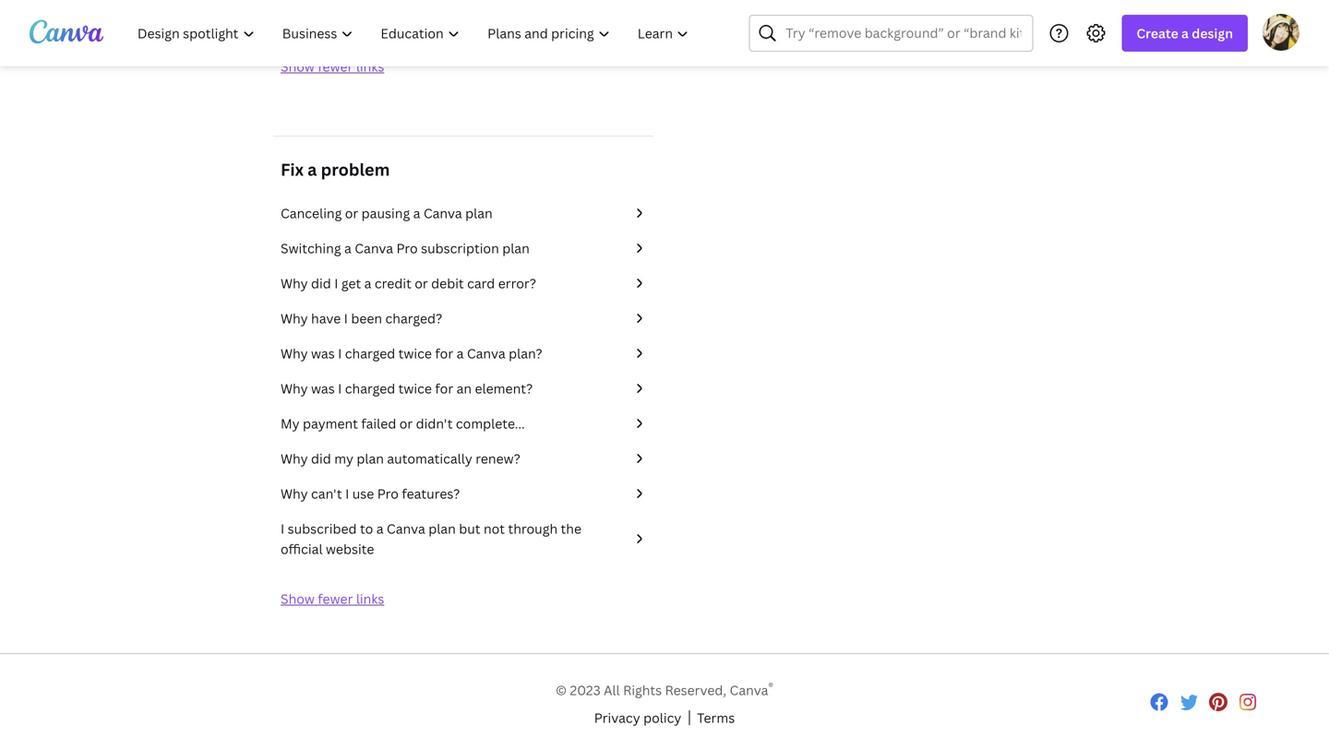 Task type: locate. For each thing, give the bounding box(es) containing it.
did left get
[[311, 275, 331, 292]]

0 vertical spatial show
[[281, 58, 315, 75]]

6 why from the top
[[281, 485, 308, 503]]

i down have at the left top of page
[[338, 345, 342, 362]]

plan up switching a canva pro subscription plan 'link'
[[465, 204, 493, 222]]

i subscribed to a canva plan but not through the official website link
[[281, 519, 646, 559]]

0 vertical spatial show fewer links button
[[281, 58, 384, 75]]

why for why can't i use pro features?
[[281, 485, 308, 503]]

1 vertical spatial twice
[[398, 380, 432, 397]]

1 vertical spatial show fewer links
[[281, 590, 384, 608]]

1 vertical spatial show fewer links button
[[281, 590, 384, 608]]

plan inside canceling or pausing a canva plan link
[[465, 204, 493, 222]]

did for i
[[311, 275, 331, 292]]

show fewer links button down 'top level navigation' element
[[281, 58, 384, 75]]

0 vertical spatial fewer
[[318, 58, 353, 75]]

for left an
[[435, 380, 453, 397]]

0 vertical spatial twice
[[398, 345, 432, 362]]

why was i charged twice for an element? link
[[281, 378, 646, 399]]

show fewer links
[[281, 58, 384, 75], [281, 590, 384, 608]]

2 charged from the top
[[345, 380, 395, 397]]

1 show from the top
[[281, 58, 315, 75]]

i
[[334, 275, 338, 292], [344, 310, 348, 327], [338, 345, 342, 362], [338, 380, 342, 397], [345, 485, 349, 503], [281, 520, 284, 538]]

twice down charged?
[[398, 345, 432, 362]]

charged up failed
[[345, 380, 395, 397]]

for
[[435, 345, 453, 362], [435, 380, 453, 397]]

canva
[[424, 204, 462, 222], [355, 240, 393, 257], [467, 345, 506, 362], [387, 520, 425, 538], [730, 682, 768, 699]]

why did i get a credit or debit card error? link
[[281, 273, 646, 294]]

or
[[345, 204, 358, 222], [415, 275, 428, 292], [399, 415, 413, 432]]

why did i get a credit or debit card error?
[[281, 275, 536, 292]]

create
[[1137, 24, 1178, 42]]

or left 'debit'
[[415, 275, 428, 292]]

0 vertical spatial for
[[435, 345, 453, 362]]

through
[[508, 520, 558, 538]]

1 vertical spatial or
[[415, 275, 428, 292]]

pro right use
[[377, 485, 399, 503]]

0 vertical spatial did
[[311, 275, 331, 292]]

2023
[[570, 682, 601, 699]]

a
[[1182, 24, 1189, 42], [308, 158, 317, 181], [413, 204, 420, 222], [344, 240, 351, 257], [364, 275, 371, 292], [457, 345, 464, 362], [376, 520, 384, 538]]

features?
[[402, 485, 460, 503]]

1 horizontal spatial or
[[399, 415, 413, 432]]

why have i been charged? link
[[281, 308, 646, 329]]

0 vertical spatial links
[[356, 58, 384, 75]]

did left my
[[311, 450, 331, 468]]

a right to
[[376, 520, 384, 538]]

plan inside why did my plan automatically renew? link
[[357, 450, 384, 468]]

show fewer links down 'top level navigation' element
[[281, 58, 384, 75]]

2 for from the top
[[435, 380, 453, 397]]

1 vertical spatial fewer
[[318, 590, 353, 608]]

1 was from the top
[[311, 345, 335, 362]]

why was i charged twice for a canva plan?
[[281, 345, 542, 362]]

why for why have i been charged?
[[281, 310, 308, 327]]

i left get
[[334, 275, 338, 292]]

was for why was i charged twice for an element?
[[311, 380, 335, 397]]

terms
[[697, 710, 735, 727]]

fix
[[281, 158, 304, 181]]

fix a problem
[[281, 158, 390, 181]]

2 why from the top
[[281, 310, 308, 327]]

1 vertical spatial links
[[356, 590, 384, 608]]

automatically
[[387, 450, 472, 468]]

was
[[311, 345, 335, 362], [311, 380, 335, 397]]

create a design
[[1137, 24, 1233, 42]]

subscription
[[421, 240, 499, 257]]

0 vertical spatial was
[[311, 345, 335, 362]]

0 vertical spatial show fewer links
[[281, 58, 384, 75]]

did
[[311, 275, 331, 292], [311, 450, 331, 468]]

failed
[[361, 415, 396, 432]]

2 show from the top
[[281, 590, 315, 608]]

payment
[[303, 415, 358, 432]]

pro
[[396, 240, 418, 257], [377, 485, 399, 503]]

error?
[[498, 275, 536, 292]]

0 vertical spatial pro
[[396, 240, 418, 257]]

why for why did my plan automatically renew?
[[281, 450, 308, 468]]

switching
[[281, 240, 341, 257]]

to
[[360, 520, 373, 538]]

3 why from the top
[[281, 345, 308, 362]]

2 was from the top
[[311, 380, 335, 397]]

for for an
[[435, 380, 453, 397]]

1 vertical spatial charged
[[345, 380, 395, 397]]

1 twice from the top
[[398, 345, 432, 362]]

show for first "show fewer links" button from the top of the page
[[281, 58, 315, 75]]

i for why was i charged twice for a canva plan?
[[338, 345, 342, 362]]

show fewer links down website
[[281, 590, 384, 608]]

plan
[[465, 204, 493, 222], [502, 240, 530, 257], [357, 450, 384, 468], [428, 520, 456, 538]]

element?
[[475, 380, 533, 397]]

fewer
[[318, 58, 353, 75], [318, 590, 353, 608]]

i up official
[[281, 520, 284, 538]]

links
[[356, 58, 384, 75], [356, 590, 384, 608]]

plan right my
[[357, 450, 384, 468]]

didn't
[[416, 415, 453, 432]]

1 did from the top
[[311, 275, 331, 292]]

i up payment
[[338, 380, 342, 397]]

canva up the subscription on the left top of the page
[[424, 204, 462, 222]]

pausing
[[362, 204, 410, 222]]

2 vertical spatial or
[[399, 415, 413, 432]]

canva inside the i subscribed to a canva plan but not through the official website
[[387, 520, 425, 538]]

©
[[556, 682, 567, 699]]

my
[[334, 450, 353, 468]]

i left use
[[345, 485, 349, 503]]

2 links from the top
[[356, 590, 384, 608]]

for for a
[[435, 345, 453, 362]]

card
[[467, 275, 495, 292]]

did for my
[[311, 450, 331, 468]]

a inside 'link'
[[344, 240, 351, 257]]

1 vertical spatial was
[[311, 380, 335, 397]]

or right failed
[[399, 415, 413, 432]]

1 charged from the top
[[345, 345, 395, 362]]

my
[[281, 415, 300, 432]]

plan left but
[[428, 520, 456, 538]]

1 links from the top
[[356, 58, 384, 75]]

twice down the why was i charged twice for a canva plan?
[[398, 380, 432, 397]]

why for why was i charged twice for an element?
[[281, 380, 308, 397]]

why
[[281, 275, 308, 292], [281, 310, 308, 327], [281, 345, 308, 362], [281, 380, 308, 397], [281, 450, 308, 468], [281, 485, 308, 503]]

fewer for first "show fewer links" button from the top of the page
[[318, 58, 353, 75]]

5 why from the top
[[281, 450, 308, 468]]

show
[[281, 58, 315, 75], [281, 590, 315, 608]]

1 vertical spatial show
[[281, 590, 315, 608]]

canva up the element?
[[467, 345, 506, 362]]

stephanie aranda image
[[1263, 14, 1300, 51]]

plan inside switching a canva pro subscription plan 'link'
[[502, 240, 530, 257]]

canva inside '© 2023 all rights reserved, canva ®'
[[730, 682, 768, 699]]

why can't i use pro features?
[[281, 485, 460, 503]]

was down have at the left top of page
[[311, 345, 335, 362]]

a up get
[[344, 240, 351, 257]]

links down website
[[356, 590, 384, 608]]

i for why was i charged twice for an element?
[[338, 380, 342, 397]]

1 vertical spatial did
[[311, 450, 331, 468]]

get
[[341, 275, 361, 292]]

was up payment
[[311, 380, 335, 397]]

show fewer links button
[[281, 58, 384, 75], [281, 590, 384, 608]]

fewer down website
[[318, 590, 353, 608]]

a left design
[[1182, 24, 1189, 42]]

canva up the terms
[[730, 682, 768, 699]]

i for why can't i use pro features?
[[345, 485, 349, 503]]

1 why from the top
[[281, 275, 308, 292]]

show fewer links for second "show fewer links" button from the top of the page
[[281, 590, 384, 608]]

create a design button
[[1122, 15, 1248, 52]]

charged for a
[[345, 345, 395, 362]]

charged down been
[[345, 345, 395, 362]]

i right have at the left top of page
[[344, 310, 348, 327]]

0 vertical spatial charged
[[345, 345, 395, 362]]

1 vertical spatial for
[[435, 380, 453, 397]]

canva down "pausing"
[[355, 240, 393, 257]]

2 did from the top
[[311, 450, 331, 468]]

2 horizontal spatial or
[[415, 275, 428, 292]]

show fewer links button down website
[[281, 590, 384, 608]]

1 show fewer links from the top
[[281, 58, 384, 75]]

why did my plan automatically renew?
[[281, 450, 520, 468]]

not
[[484, 520, 505, 538]]

1 fewer from the top
[[318, 58, 353, 75]]

2 fewer from the top
[[318, 590, 353, 608]]

2 twice from the top
[[398, 380, 432, 397]]

2 show fewer links from the top
[[281, 590, 384, 608]]

design
[[1192, 24, 1233, 42]]

canva right to
[[387, 520, 425, 538]]

plan up error?
[[502, 240, 530, 257]]

why for why was i charged twice for a canva plan?
[[281, 345, 308, 362]]

fewer down 'top level navigation' element
[[318, 58, 353, 75]]

4 why from the top
[[281, 380, 308, 397]]

renew?
[[476, 450, 520, 468]]

pro up why did i get a credit or debit card error? at the top left of page
[[396, 240, 418, 257]]

a right "pausing"
[[413, 204, 420, 222]]

twice
[[398, 345, 432, 362], [398, 380, 432, 397]]

links down 'top level navigation' element
[[356, 58, 384, 75]]

or left "pausing"
[[345, 204, 358, 222]]

why was i charged twice for an element?
[[281, 380, 533, 397]]

1 for from the top
[[435, 345, 453, 362]]

i inside the i subscribed to a canva plan but not through the official website
[[281, 520, 284, 538]]

for up the why was i charged twice for an element? link
[[435, 345, 453, 362]]

a right fix at left top
[[308, 158, 317, 181]]

0 vertical spatial or
[[345, 204, 358, 222]]

charged
[[345, 345, 395, 362], [345, 380, 395, 397]]

plan inside the i subscribed to a canva plan but not through the official website
[[428, 520, 456, 538]]

charged for an
[[345, 380, 395, 397]]

rights
[[623, 682, 662, 699]]



Task type: vqa. For each thing, say whether or not it's contained in the screenshot.
Search folder search box
no



Task type: describe. For each thing, give the bounding box(es) containing it.
my payment failed or didn't complete... link
[[281, 414, 646, 434]]

the
[[561, 520, 582, 538]]

switching a canva pro subscription plan link
[[281, 238, 646, 258]]

© 2023 all rights reserved, canva ®
[[556, 679, 774, 699]]

an
[[457, 380, 472, 397]]

twice for an
[[398, 380, 432, 397]]

show fewer links for first "show fewer links" button from the top of the page
[[281, 58, 384, 75]]

0 horizontal spatial or
[[345, 204, 358, 222]]

i for why have i been charged?
[[344, 310, 348, 327]]

reserved,
[[665, 682, 727, 699]]

why for why did i get a credit or debit card error?
[[281, 275, 308, 292]]

canceling
[[281, 204, 342, 222]]

canceling or pausing a canva plan link
[[281, 203, 646, 223]]

i for why did i get a credit or debit card error?
[[334, 275, 338, 292]]

canceling or pausing a canva plan
[[281, 204, 493, 222]]

a up the why was i charged twice for an element? link
[[457, 345, 464, 362]]

policy
[[643, 710, 682, 727]]

terms link
[[697, 708, 735, 728]]

plan for canceling or pausing a canva plan
[[465, 204, 493, 222]]

my payment failed or didn't complete...
[[281, 415, 525, 432]]

switching a canva pro subscription plan
[[281, 240, 530, 257]]

debit
[[431, 275, 464, 292]]

2 show fewer links button from the top
[[281, 590, 384, 608]]

charged?
[[385, 310, 442, 327]]

complete...
[[456, 415, 525, 432]]

show for second "show fewer links" button from the top of the page
[[281, 590, 315, 608]]

plan for i subscribed to a canva plan but not through the official website
[[428, 520, 456, 538]]

plan for switching a canva pro subscription plan
[[502, 240, 530, 257]]

privacy policy
[[594, 710, 682, 727]]

privacy
[[594, 710, 640, 727]]

subscribed
[[288, 520, 357, 538]]

why can't i use pro features? link
[[281, 484, 646, 504]]

plan?
[[509, 345, 542, 362]]

can't
[[311, 485, 342, 503]]

1 show fewer links button from the top
[[281, 58, 384, 75]]

been
[[351, 310, 382, 327]]

have
[[311, 310, 341, 327]]

why was i charged twice for a canva plan? link
[[281, 343, 646, 364]]

website
[[326, 540, 374, 558]]

twice for a
[[398, 345, 432, 362]]

1 vertical spatial pro
[[377, 485, 399, 503]]

pro inside 'link'
[[396, 240, 418, 257]]

a inside the i subscribed to a canva plan but not through the official website
[[376, 520, 384, 538]]

privacy policy link
[[594, 708, 682, 728]]

fewer for second "show fewer links" button from the top of the page
[[318, 590, 353, 608]]

®
[[768, 679, 774, 694]]

all
[[604, 682, 620, 699]]

why did my plan automatically renew? link
[[281, 449, 646, 469]]

but
[[459, 520, 480, 538]]

official
[[281, 540, 323, 558]]

was for why was i charged twice for a canva plan?
[[311, 345, 335, 362]]

links for first "show fewer links" button from the top of the page
[[356, 58, 384, 75]]

canva inside 'link'
[[355, 240, 393, 257]]

problem
[[321, 158, 390, 181]]

use
[[352, 485, 374, 503]]

Try "remove background" or "brand kit" search field
[[786, 16, 1021, 51]]

links for second "show fewer links" button from the top of the page
[[356, 590, 384, 608]]

why have i been charged?
[[281, 310, 442, 327]]

top level navigation element
[[126, 15, 705, 52]]

a inside dropdown button
[[1182, 24, 1189, 42]]

i subscribed to a canva plan but not through the official website
[[281, 520, 582, 558]]

credit
[[375, 275, 412, 292]]

a right get
[[364, 275, 371, 292]]



